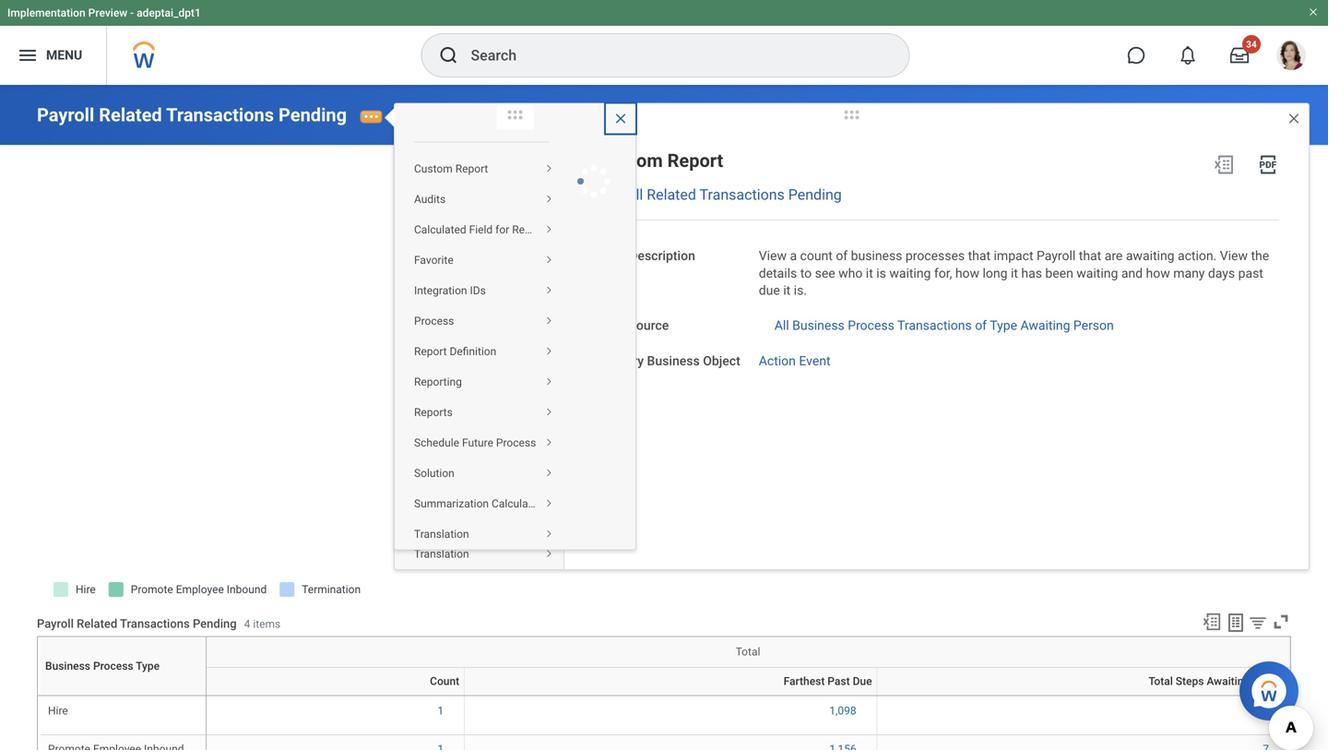 Task type: describe. For each thing, give the bounding box(es) containing it.
solution menu item
[[395, 458, 568, 488]]

pending for bottom payroll related transactions pending link
[[789, 186, 842, 204]]

due inside the row element
[[853, 675, 872, 688]]

business inside all business process transactions of type awaiting person link
[[793, 318, 845, 333]]

chevron right image for favorite menu item
[[538, 255, 560, 266]]

details
[[759, 266, 797, 281]]

1 vertical spatial past
[[672, 695, 674, 696]]

0 horizontal spatial due
[[674, 695, 676, 696]]

translation for translation menu item in the custom report dialog
[[414, 547, 469, 560]]

days
[[1209, 266, 1236, 281]]

4
[[244, 618, 250, 631]]

translation menu
[[395, 173, 568, 569]]

0 vertical spatial business process type
[[45, 659, 160, 672]]

has
[[1022, 266, 1043, 281]]

are
[[1105, 248, 1123, 264]]

farthest past due
[[784, 675, 872, 688]]

payroll up brief
[[599, 186, 643, 204]]

chevron right image for process menu item
[[538, 316, 560, 327]]

all business process transactions of type awaiting person link
[[775, 314, 1114, 333]]

payroll related transactions pending for payroll related transactions pending link inside "3" "main content"
[[37, 104, 347, 126]]

for,
[[935, 266, 953, 281]]

1 waiting from the left
[[890, 266, 931, 281]]

1 1 button from the left
[[438, 703, 447, 718]]

to
[[801, 266, 812, 281]]

summarization calculation for report
[[414, 497, 599, 510]]

chevron right image for audits menu item
[[538, 194, 560, 205]]

process up promote employee inbound element
[[122, 695, 125, 696]]

process inside menu item
[[496, 436, 536, 449]]

is
[[877, 266, 887, 281]]

audits
[[414, 193, 446, 206]]

actions
[[414, 138, 464, 155]]

related for payroll related transactions pending link inside "3" "main content"
[[99, 104, 162, 126]]

definition
[[450, 345, 497, 358]]

select to filter grid data image
[[1248, 613, 1269, 632]]

chevron right image for summarization calculation for report
[[538, 499, 560, 510]]

farthest inside the row element
[[784, 675, 825, 688]]

reports menu item
[[395, 397, 568, 428]]

2 waiting from the left
[[1077, 266, 1119, 281]]

type inside the row element
[[136, 659, 160, 672]]

count
[[800, 248, 833, 264]]

brief description
[[599, 248, 696, 264]]

chevron right image for report definition menu item
[[538, 347, 560, 358]]

custom report inside menu item
[[414, 162, 488, 175]]

past inside the row element
[[828, 675, 850, 688]]

business up promote employee inbound element
[[118, 695, 122, 696]]

reporting menu item
[[395, 367, 568, 397]]

summarization calculation for report menu item
[[395, 488, 599, 519]]

all
[[775, 318, 789, 333]]

hire
[[48, 704, 68, 717]]

person
[[1074, 318, 1114, 333]]

action event link
[[759, 350, 831, 369]]

integration ids menu item
[[395, 275, 568, 306]]

process inside menu item
[[414, 315, 454, 327]]

2 that from the left
[[1079, 248, 1102, 264]]

chevron right image for reports
[[538, 407, 560, 418]]

action event
[[759, 354, 831, 369]]

action.
[[1178, 248, 1217, 264]]

payroll up hire element
[[37, 617, 74, 631]]

payroll related transactions pending 4 items
[[37, 617, 281, 631]]

preview
[[88, 6, 127, 19]]

chevron right image for 1st translation menu item
[[538, 529, 560, 540]]

ids
[[470, 284, 486, 297]]

favorite
[[414, 254, 454, 267]]

1 for 2nd 1 button from the left
[[1263, 704, 1270, 717]]

chevron right image for integration ids
[[538, 286, 560, 297]]

a
[[790, 248, 797, 264]]

calculated field for report menu item
[[395, 214, 568, 245]]

object
[[703, 354, 741, 369]]

description
[[630, 248, 696, 264]]

total - total steps awaiting action column header
[[878, 695, 1290, 697]]

total - farthest past due button
[[666, 695, 677, 696]]

toolbar inside "3" "main content"
[[1194, 612, 1292, 636]]

1 translation menu item from the top
[[395, 519, 568, 549]]

schedule
[[414, 436, 459, 449]]

process menu item
[[395, 306, 568, 336]]

payroll related transactions pending for bottom payroll related transactions pending link
[[599, 186, 842, 204]]

many
[[1174, 266, 1205, 281]]

for for calculation
[[550, 497, 564, 510]]

view a count of business processes that impact payroll that are awaiting action. view the details to see who it is waiting for, how long it has been waiting and how many days past due it is.
[[759, 248, 1273, 298]]

chevron right image for custom report
[[538, 164, 560, 175]]

been
[[1046, 266, 1074, 281]]

custom inside menu item
[[414, 162, 453, 175]]

source
[[629, 318, 669, 333]]

primary business object
[[599, 354, 741, 369]]

1,098
[[830, 704, 857, 717]]

data
[[599, 318, 626, 333]]

2 how from the left
[[1146, 266, 1171, 281]]

justify image
[[17, 44, 39, 66]]

process inside custom report dialog
[[848, 318, 895, 333]]

chevron right image for solution
[[538, 468, 560, 479]]

and
[[1122, 266, 1143, 281]]

schedule future process
[[414, 436, 536, 449]]

business process type button
[[118, 695, 127, 696]]

impact
[[994, 248, 1034, 264]]

chevron right image for calculated field for report menu item
[[538, 225, 560, 236]]

total - count button
[[332, 695, 339, 696]]

primary
[[599, 354, 644, 369]]

2 horizontal spatial it
[[1011, 266, 1019, 281]]

custom report menu item
[[395, 154, 568, 184]]

row element containing count
[[207, 668, 1290, 695]]

who
[[839, 266, 863, 281]]

steps inside the row element
[[1176, 675, 1204, 688]]

processes
[[906, 248, 965, 264]]

1 horizontal spatial custom
[[599, 150, 663, 172]]

promote employee inbound element
[[48, 739, 184, 750]]

3
[[656, 338, 683, 394]]

implementation
[[7, 6, 86, 19]]

integration ids
[[414, 284, 486, 297]]

34
[[1247, 39, 1257, 50]]

reporting
[[414, 375, 462, 388]]

due
[[759, 283, 780, 298]]

payroll inside view a count of business processes that impact payroll that are awaiting action. view the details to see who it is waiting for, how long it has been waiting and how many days past due it is.
[[1037, 248, 1076, 264]]

report definition
[[414, 345, 497, 358]]

export to worksheets image
[[1225, 612, 1247, 634]]

items
[[253, 618, 281, 631]]

calculation
[[492, 497, 547, 510]]

solution
[[414, 467, 455, 480]]

1 that from the left
[[968, 248, 991, 264]]

related for bottom payroll related transactions pending link
[[647, 186, 697, 204]]



Task type: locate. For each thing, give the bounding box(es) containing it.
notifications large image
[[1179, 46, 1198, 65]]

business up hire element
[[45, 659, 90, 672]]

1 button
[[438, 703, 447, 718], [1263, 703, 1272, 718]]

process
[[414, 315, 454, 327], [848, 318, 895, 333], [496, 436, 536, 449], [93, 659, 133, 672], [122, 695, 125, 696]]

1 horizontal spatial count
[[430, 675, 460, 688]]

0 horizontal spatial payroll related transactions pending
[[37, 104, 347, 126]]

of inside view a count of business processes that impact payroll that are awaiting action. view the details to see who it is waiting for, how long it has been waiting and how many days past due it is.
[[836, 248, 848, 264]]

payroll related transactions pending link inside "3" "main content"
[[37, 104, 347, 126]]

1 vertical spatial pending
[[789, 186, 842, 204]]

0 horizontal spatial custom
[[414, 162, 453, 175]]

7 chevron right image from the top
[[538, 549, 560, 560]]

2 horizontal spatial pending
[[789, 186, 842, 204]]

1 vertical spatial for
[[550, 497, 564, 510]]

custom report down actions
[[414, 162, 488, 175]]

of down long
[[975, 318, 987, 333]]

data source image
[[759, 318, 771, 333]]

chevron right image inside solution menu item
[[538, 468, 560, 479]]

related
[[99, 104, 162, 126], [647, 186, 697, 204], [77, 617, 117, 631]]

0 horizontal spatial waiting
[[890, 266, 931, 281]]

1 view from the left
[[759, 248, 787, 264]]

1 horizontal spatial that
[[1079, 248, 1102, 264]]

chevron right image for translation menu item in the custom report dialog
[[538, 549, 560, 560]]

payroll related transactions pending inside custom report dialog
[[599, 186, 842, 204]]

chevron right image inside audits menu item
[[538, 194, 560, 205]]

business inside the row element
[[45, 659, 90, 672]]

integration
[[414, 284, 467, 297]]

1 vertical spatial action
[[1253, 675, 1285, 688]]

menu button
[[0, 26, 106, 85]]

pending
[[279, 104, 347, 126], [789, 186, 842, 204], [193, 617, 237, 631]]

0 horizontal spatial how
[[956, 266, 980, 281]]

1 vertical spatial due
[[674, 695, 676, 696]]

row element containing business process type
[[39, 637, 210, 695]]

business process type
[[45, 659, 160, 672], [118, 695, 127, 696]]

0 vertical spatial farthest
[[784, 675, 825, 688]]

chevron right image for schedule future process
[[538, 438, 560, 449]]

chevron right image inside translation menu
[[538, 549, 560, 560]]

business down source on the top of the page
[[647, 354, 700, 369]]

pending inside custom report dialog
[[789, 186, 842, 204]]

process right future
[[496, 436, 536, 449]]

2 1 from the left
[[1263, 704, 1270, 717]]

type down payroll related transactions pending 4 items
[[136, 659, 160, 672]]

payroll up been
[[1037, 248, 1076, 264]]

chevron right image
[[538, 164, 560, 175], [538, 286, 560, 297], [538, 377, 560, 388], [538, 407, 560, 418], [538, 438, 560, 449], [538, 468, 560, 479], [538, 499, 560, 510]]

implementation preview -   adeptai_dpt1
[[7, 6, 201, 19]]

chevron right image inside reports menu item
[[538, 407, 560, 418]]

1 how from the left
[[956, 266, 980, 281]]

menu containing custom report
[[395, 154, 599, 549]]

fullscreen image
[[1271, 612, 1292, 632]]

type down long
[[990, 318, 1018, 333]]

2 translation from the top
[[414, 547, 469, 560]]

6 chevron right image from the top
[[538, 468, 560, 479]]

for right field
[[496, 223, 510, 236]]

past
[[1239, 266, 1264, 281]]

it left the has
[[1011, 266, 1019, 281]]

34 button
[[1220, 35, 1261, 76]]

awaiting inside custom report dialog
[[1021, 318, 1071, 333]]

business
[[851, 248, 903, 264]]

process up business process type button on the left bottom of the page
[[93, 659, 133, 672]]

past
[[828, 675, 850, 688], [672, 695, 674, 696]]

total inside the row element
[[1149, 675, 1173, 688]]

payroll down menu at the left of the page
[[37, 104, 94, 126]]

menu
[[46, 48, 82, 63]]

transactions
[[166, 104, 274, 126], [700, 186, 785, 204], [898, 318, 972, 333], [120, 617, 190, 631]]

0 horizontal spatial pending
[[193, 617, 237, 631]]

1 horizontal spatial how
[[1146, 266, 1171, 281]]

it left is.
[[784, 283, 791, 298]]

1 vertical spatial translation
[[414, 547, 469, 560]]

export to excel image
[[1202, 612, 1223, 632]]

toolbar
[[1194, 612, 1292, 636]]

1 chevron right image from the top
[[538, 194, 560, 205]]

0 vertical spatial of
[[836, 248, 848, 264]]

1 horizontal spatial payroll related transactions pending link
[[599, 186, 842, 204]]

-
[[130, 6, 134, 19], [335, 695, 335, 696], [668, 695, 668, 696], [1079, 695, 1079, 696]]

pending for payroll related transactions pending link inside "3" "main content"
[[279, 104, 347, 126]]

business
[[793, 318, 845, 333], [647, 354, 700, 369], [45, 659, 90, 672], [118, 695, 122, 696]]

1 vertical spatial awaiting
[[1207, 675, 1250, 688]]

chevron right image inside reporting menu item
[[538, 377, 560, 388]]

2 vertical spatial pending
[[193, 617, 237, 631]]

view up details
[[759, 248, 787, 264]]

payroll related transactions pending
[[37, 104, 347, 126], [599, 186, 842, 204]]

close image
[[1287, 111, 1302, 126]]

2 horizontal spatial awaiting
[[1207, 675, 1250, 688]]

5 chevron right image from the top
[[538, 347, 560, 358]]

schedule future process menu item
[[395, 428, 568, 458]]

3 main content
[[0, 85, 1329, 750]]

is.
[[794, 283, 807, 298]]

2 vertical spatial awaiting
[[1085, 695, 1088, 696]]

chevron right image inside the custom report menu item
[[538, 164, 560, 175]]

dialog
[[376, 103, 637, 550]]

1 vertical spatial payroll related transactions pending
[[599, 186, 842, 204]]

1 horizontal spatial pending
[[279, 104, 347, 126]]

steps
[[1176, 675, 1204, 688], [1082, 695, 1084, 696]]

view printable version (pdf) image
[[1258, 154, 1280, 176]]

field
[[469, 223, 493, 236]]

1
[[438, 704, 444, 717], [1263, 704, 1270, 717]]

2 vertical spatial type
[[125, 695, 127, 696]]

0 vertical spatial translation
[[414, 528, 469, 541]]

1 horizontal spatial action
[[1088, 695, 1091, 696]]

it
[[866, 266, 874, 281], [1011, 266, 1019, 281], [784, 283, 791, 298]]

0 horizontal spatial it
[[784, 283, 791, 298]]

2 view from the left
[[1220, 248, 1248, 264]]

0 vertical spatial payroll related transactions pending link
[[37, 104, 347, 126]]

0 horizontal spatial view
[[759, 248, 787, 264]]

0 horizontal spatial of
[[836, 248, 848, 264]]

brief description element
[[759, 237, 1277, 299]]

2 horizontal spatial type
[[990, 318, 1018, 333]]

0 vertical spatial related
[[99, 104, 162, 126]]

related inside custom report dialog
[[647, 186, 697, 204]]

1 vertical spatial business process type
[[118, 695, 127, 696]]

how right for,
[[956, 266, 980, 281]]

1 horizontal spatial past
[[828, 675, 850, 688]]

1 horizontal spatial move modal image
[[834, 104, 871, 126]]

view printable version (pdf) image
[[1284, 103, 1306, 125]]

5 chevron right image from the top
[[538, 438, 560, 449]]

0 vertical spatial past
[[828, 675, 850, 688]]

1 horizontal spatial it
[[866, 266, 874, 281]]

chevron right image inside the schedule future process menu item
[[538, 438, 560, 449]]

6 chevron right image from the top
[[538, 529, 560, 540]]

2 1 button from the left
[[1263, 703, 1272, 718]]

type up promote employee inbound element
[[125, 695, 127, 696]]

business process type up promote employee inbound element
[[118, 695, 127, 696]]

2 chevron right image from the top
[[538, 225, 560, 236]]

custom report dialog
[[376, 103, 1310, 570]]

calculated field for report
[[414, 223, 545, 236]]

0 horizontal spatial type
[[125, 695, 127, 696]]

future
[[462, 436, 494, 449]]

event
[[799, 354, 831, 369]]

1 for 1st 1 button from left
[[438, 704, 444, 717]]

menu banner
[[0, 0, 1329, 85]]

count
[[430, 675, 460, 688], [335, 695, 338, 696]]

4 chevron right image from the top
[[538, 407, 560, 418]]

that left are
[[1079, 248, 1102, 264]]

2 chevron right image from the top
[[538, 286, 560, 297]]

long
[[983, 266, 1008, 281]]

adeptai_dpt1
[[137, 6, 201, 19]]

2 move modal image from the left
[[834, 104, 871, 126]]

summarization
[[414, 497, 489, 510]]

action inside the row element
[[1253, 675, 1285, 688]]

of up 'who' at the right top
[[836, 248, 848, 264]]

0 vertical spatial awaiting
[[1021, 318, 1071, 333]]

0 horizontal spatial for
[[496, 223, 510, 236]]

move modal image for translation
[[834, 104, 871, 126]]

chevron right image for reporting
[[538, 377, 560, 388]]

favorite menu item
[[395, 245, 568, 275]]

translation for 1st translation menu item
[[414, 528, 469, 541]]

row element
[[39, 637, 210, 695], [207, 668, 1290, 695]]

0 horizontal spatial that
[[968, 248, 991, 264]]

1 horizontal spatial 1
[[1263, 704, 1270, 717]]

chevron right image
[[538, 194, 560, 205], [538, 225, 560, 236], [538, 255, 560, 266], [538, 316, 560, 327], [538, 347, 560, 358], [538, 529, 560, 540], [538, 549, 560, 560]]

4 chevron right image from the top
[[538, 316, 560, 327]]

for for field
[[496, 223, 510, 236]]

total
[[736, 646, 761, 658], [1149, 675, 1173, 688], [332, 695, 334, 696], [666, 695, 668, 696], [1077, 695, 1079, 696], [1080, 695, 1082, 696]]

1 horizontal spatial awaiting
[[1085, 695, 1088, 696]]

how down awaiting
[[1146, 266, 1171, 281]]

0 vertical spatial steps
[[1176, 675, 1204, 688]]

awaiting inside the row element
[[1207, 675, 1250, 688]]

process down the integration
[[414, 315, 454, 327]]

1 vertical spatial count
[[335, 695, 338, 696]]

profile logan mcneil image
[[1277, 41, 1306, 74]]

dialog containing custom report
[[376, 103, 637, 550]]

2 vertical spatial action
[[1088, 695, 1091, 696]]

payroll related transactions pending link
[[37, 104, 347, 126], [599, 186, 842, 204]]

1 vertical spatial related
[[647, 186, 697, 204]]

1,098 button
[[830, 703, 860, 718]]

0 horizontal spatial awaiting
[[1021, 318, 1071, 333]]

1 horizontal spatial custom report
[[599, 150, 724, 172]]

1 horizontal spatial farthest
[[784, 675, 825, 688]]

1 vertical spatial steps
[[1082, 695, 1084, 696]]

search image
[[438, 44, 460, 66]]

waiting down are
[[1077, 266, 1119, 281]]

payroll related transactions pending inside "3" "main content"
[[37, 104, 347, 126]]

report definition menu item
[[395, 336, 568, 367]]

how
[[956, 266, 980, 281], [1146, 266, 1171, 281]]

0 horizontal spatial 1 button
[[438, 703, 447, 718]]

1 translation from the top
[[414, 528, 469, 541]]

0 vertical spatial count
[[430, 675, 460, 688]]

0 horizontal spatial 1
[[438, 704, 444, 717]]

chevron right image inside favorite menu item
[[538, 255, 560, 266]]

waiting
[[890, 266, 931, 281], [1077, 266, 1119, 281]]

1 vertical spatial farthest
[[668, 695, 672, 696]]

0 horizontal spatial payroll related transactions pending link
[[37, 104, 347, 126]]

0 horizontal spatial steps
[[1082, 695, 1084, 696]]

action
[[759, 354, 796, 369], [1253, 675, 1285, 688], [1088, 695, 1091, 696]]

chevron right image inside calculated field for report menu item
[[538, 225, 560, 236]]

1 horizontal spatial 1 button
[[1263, 703, 1272, 718]]

translation inside menu
[[414, 547, 469, 560]]

translation menu item down summarization calculation for report
[[395, 519, 568, 549]]

2 horizontal spatial action
[[1253, 675, 1285, 688]]

3 button
[[656, 334, 686, 398]]

translation menu item down summarization calculation for report menu item
[[395, 539, 568, 569]]

menu
[[395, 154, 599, 549]]

translation menu item inside custom report dialog
[[395, 539, 568, 569]]

brief
[[599, 248, 626, 264]]

1 move modal image from the left
[[497, 104, 534, 126]]

1 chevron right image from the top
[[538, 164, 560, 175]]

move modal image
[[497, 104, 534, 126], [834, 104, 871, 126]]

total - count total - farthest past due total - total steps awaiting action
[[332, 695, 1091, 696]]

- inside menu banner
[[130, 6, 134, 19]]

1 vertical spatial of
[[975, 318, 987, 333]]

waiting right "is"
[[890, 266, 931, 281]]

process down "is"
[[848, 318, 895, 333]]

row element up business process type button on the left bottom of the page
[[39, 637, 210, 695]]

action inside custom report dialog
[[759, 354, 796, 369]]

1 horizontal spatial steps
[[1176, 675, 1204, 688]]

business up event
[[793, 318, 845, 333]]

Search Workday  search field
[[471, 35, 871, 76]]

row element up the "total - count total - farthest past due total - total steps awaiting action" on the bottom
[[207, 668, 1290, 695]]

move modal image for custom report
[[497, 104, 534, 126]]

0 vertical spatial for
[[496, 223, 510, 236]]

it left "is"
[[866, 266, 874, 281]]

farthest
[[784, 675, 825, 688], [668, 695, 672, 696]]

total steps awaiting action
[[1149, 675, 1285, 688]]

custom report down close image
[[599, 150, 724, 172]]

2 vertical spatial related
[[77, 617, 117, 631]]

1 1 from the left
[[438, 704, 444, 717]]

close image
[[614, 111, 628, 126]]

0 vertical spatial payroll related transactions pending
[[37, 104, 347, 126]]

custom down close image
[[599, 150, 663, 172]]

7 chevron right image from the top
[[538, 499, 560, 510]]

translation
[[414, 528, 469, 541], [414, 547, 469, 560]]

1 horizontal spatial of
[[975, 318, 987, 333]]

0 horizontal spatial move modal image
[[497, 104, 534, 126]]

chevron right image inside integration ids menu item
[[538, 286, 560, 297]]

chevron right image inside summarization calculation for report menu item
[[538, 499, 560, 510]]

0 vertical spatial type
[[990, 318, 1018, 333]]

0 vertical spatial pending
[[279, 104, 347, 126]]

all business process transactions of type awaiting person
[[775, 318, 1114, 333]]

chevron right image inside report definition menu item
[[538, 347, 560, 358]]

3 chevron right image from the top
[[538, 377, 560, 388]]

audits menu item
[[395, 184, 568, 214]]

0 horizontal spatial action
[[759, 354, 796, 369]]

0 horizontal spatial custom report
[[414, 162, 488, 175]]

close environment banner image
[[1308, 6, 1319, 18]]

1 vertical spatial type
[[136, 659, 160, 672]]

type
[[990, 318, 1018, 333], [136, 659, 160, 672], [125, 695, 127, 696]]

export to excel image
[[1213, 154, 1235, 176]]

custom report
[[599, 150, 724, 172], [414, 162, 488, 175]]

translation inside dialog
[[414, 528, 469, 541]]

report
[[668, 150, 724, 172], [456, 162, 488, 175], [512, 223, 545, 236], [414, 345, 447, 358], [566, 497, 599, 510]]

reports
[[414, 406, 453, 419]]

awaiting
[[1126, 248, 1175, 264]]

inbox large image
[[1231, 46, 1249, 65]]

1 horizontal spatial waiting
[[1077, 266, 1119, 281]]

custom
[[599, 150, 663, 172], [414, 162, 453, 175]]

data source
[[599, 318, 669, 333]]

0 horizontal spatial past
[[672, 695, 674, 696]]

translation menu item
[[395, 519, 568, 549], [395, 539, 568, 569]]

0 horizontal spatial count
[[335, 695, 338, 696]]

menu inside dialog
[[395, 154, 599, 549]]

1 horizontal spatial type
[[136, 659, 160, 672]]

calculated
[[414, 223, 467, 236]]

custom down actions
[[414, 162, 453, 175]]

1 horizontal spatial payroll related transactions pending
[[599, 186, 842, 204]]

view up days
[[1220, 248, 1248, 264]]

the
[[1252, 248, 1270, 264]]

that up long
[[968, 248, 991, 264]]

chevron right image inside process menu item
[[538, 316, 560, 327]]

view
[[759, 248, 787, 264], [1220, 248, 1248, 264]]

2 translation menu item from the top
[[395, 539, 568, 569]]

1 horizontal spatial view
[[1220, 248, 1248, 264]]

1 vertical spatial payroll related transactions pending link
[[599, 186, 842, 204]]

see
[[815, 266, 836, 281]]

for
[[496, 223, 510, 236], [550, 497, 564, 510]]

due
[[853, 675, 872, 688], [674, 695, 676, 696]]

business process type up business process type button on the left bottom of the page
[[45, 659, 160, 672]]

3 chevron right image from the top
[[538, 255, 560, 266]]

0 horizontal spatial farthest
[[668, 695, 672, 696]]

hire element
[[48, 701, 68, 717]]

for right calculation
[[550, 497, 564, 510]]

1 horizontal spatial due
[[853, 675, 872, 688]]

1 horizontal spatial for
[[550, 497, 564, 510]]

0 vertical spatial due
[[853, 675, 872, 688]]

type inside all business process transactions of type awaiting person link
[[990, 318, 1018, 333]]

0 vertical spatial action
[[759, 354, 796, 369]]



Task type: vqa. For each thing, say whether or not it's contained in the screenshot.
View a count of business processes that impact Payroll that are awaiting action. View the details to see who it is waiting for, how long it has been waiting and how many days past due it is.
yes



